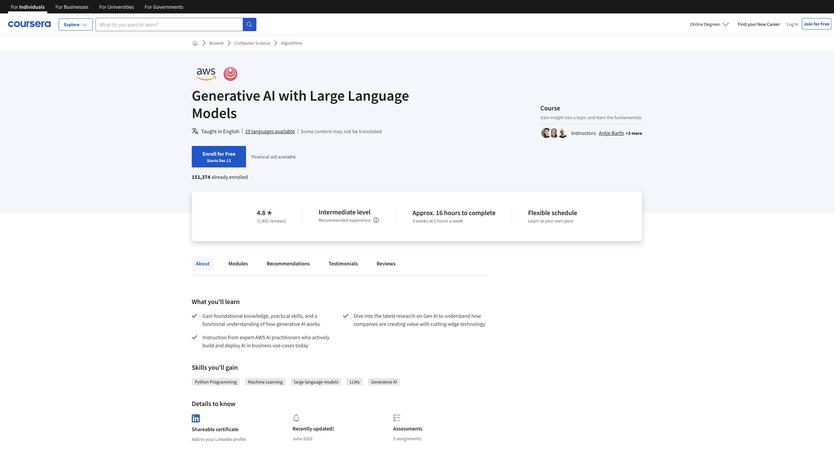 Task type: locate. For each thing, give the bounding box(es) containing it.
your left own
[[545, 218, 554, 224]]

you'll right what
[[208, 297, 224, 306]]

with inside generative ai with large language models
[[279, 86, 307, 105]]

1 horizontal spatial into
[[565, 114, 573, 120]]

1 vertical spatial your
[[545, 218, 554, 224]]

what
[[192, 297, 207, 306]]

0 vertical spatial for
[[814, 21, 820, 27]]

1 vertical spatial how
[[266, 320, 276, 327]]

a left topic
[[574, 114, 576, 120]]

0 horizontal spatial a
[[315, 312, 318, 319]]

for for individuals
[[11, 3, 18, 10]]

1 horizontal spatial with
[[420, 320, 430, 327]]

financial aid available
[[252, 154, 296, 160]]

at right learn
[[541, 218, 544, 224]]

to inside dive into the latest research on gen ai to understand how companies are creating value with cutting-edge technology
[[439, 312, 444, 319]]

0 vertical spatial the
[[608, 114, 614, 120]]

4 for from the left
[[145, 3, 152, 10]]

online degrees
[[691, 21, 720, 27]]

generative down deeplearning.ai image
[[192, 86, 261, 105]]

language
[[305, 379, 323, 385]]

hours right 5
[[438, 218, 449, 224]]

0 vertical spatial gain
[[541, 114, 550, 120]]

available for financial aid available
[[278, 154, 296, 160]]

gain
[[226, 363, 238, 371]]

1 vertical spatial a
[[450, 218, 452, 224]]

you'll for skills
[[208, 363, 224, 371]]

taught in english
[[201, 128, 240, 135]]

generative
[[192, 86, 261, 105], [371, 379, 393, 385]]

log
[[787, 21, 795, 27]]

0 vertical spatial available
[[275, 128, 295, 135]]

for governments
[[145, 3, 183, 10]]

for for join
[[814, 21, 820, 27]]

universities
[[108, 3, 134, 10]]

0 horizontal spatial gain
[[203, 312, 213, 319]]

find your new career
[[739, 21, 781, 27]]

at left 5
[[429, 218, 433, 224]]

and inside course gain insight into a topic and learn the fundamentals
[[588, 114, 596, 120]]

into inside dive into the latest research on gen ai to understand how companies are creating value with cutting-edge technology
[[365, 312, 374, 319]]

free
[[821, 21, 830, 27], [225, 150, 236, 157]]

available
[[275, 128, 295, 135], [278, 154, 296, 160]]

topic
[[577, 114, 587, 120]]

large
[[294, 379, 304, 385]]

course
[[541, 104, 561, 112]]

foundational
[[214, 312, 243, 319]]

models
[[324, 379, 339, 385]]

your inside flexible schedule learn at your own pace
[[545, 218, 554, 224]]

browse link
[[207, 37, 227, 49]]

0 horizontal spatial generative
[[192, 86, 261, 105]]

instruction
[[203, 334, 227, 341]]

1 horizontal spatial free
[[821, 21, 830, 27]]

0 vertical spatial 3
[[413, 218, 415, 224]]

1 horizontal spatial 3
[[413, 218, 415, 224]]

a inside course gain insight into a topic and learn the fundamentals
[[574, 114, 576, 120]]

and inside the instruction from expert aws ai practitioners who actively build and deploy ai in business use-cases today
[[215, 342, 224, 349]]

generative inside generative ai with large language models
[[192, 86, 261, 105]]

2 vertical spatial and
[[215, 342, 224, 349]]

antje
[[599, 129, 611, 136]]

0 vertical spatial free
[[821, 21, 830, 27]]

3 left assignments
[[394, 436, 396, 442]]

computer
[[235, 40, 254, 46]]

0 vertical spatial you'll
[[208, 297, 224, 306]]

1 horizontal spatial in
[[247, 342, 251, 349]]

and down instruction
[[215, 342, 224, 349]]

how right of on the bottom of page
[[266, 320, 276, 327]]

in right taught
[[218, 128, 222, 135]]

find
[[739, 21, 747, 27]]

approx.
[[413, 208, 435, 217]]

intermediate level
[[319, 208, 371, 216]]

add
[[192, 436, 200, 442]]

1 vertical spatial into
[[365, 312, 374, 319]]

and
[[588, 114, 596, 120], [305, 312, 314, 319], [215, 342, 224, 349]]

gen
[[424, 312, 433, 319]]

hours up "week"
[[444, 208, 461, 217]]

large
[[310, 86, 345, 105]]

12
[[227, 158, 231, 163]]

3 left weeks
[[413, 218, 415, 224]]

0 horizontal spatial your
[[206, 436, 215, 442]]

how inside the gain foundational knowledge, practical skills, and a functional understanding of how generative ai works
[[266, 320, 276, 327]]

in
[[795, 21, 799, 27]]

0 vertical spatial and
[[588, 114, 596, 120]]

learn up the 'foundational'
[[225, 297, 240, 306]]

recommended
[[319, 217, 349, 223]]

1 vertical spatial hours
[[438, 218, 449, 224]]

0 horizontal spatial learn
[[225, 297, 240, 306]]

free up the 12 at the left top of the page
[[225, 150, 236, 157]]

how for understand
[[472, 312, 481, 319]]

languages
[[252, 128, 274, 135]]

1 horizontal spatial how
[[472, 312, 481, 319]]

and up the works on the bottom of page
[[305, 312, 314, 319]]

fundamentals
[[615, 114, 642, 120]]

log in link
[[784, 20, 803, 28]]

for individuals
[[11, 3, 45, 10]]

1 vertical spatial gain
[[203, 312, 213, 319]]

0 horizontal spatial at
[[429, 218, 433, 224]]

available left some
[[275, 128, 295, 135]]

2 for from the left
[[55, 3, 63, 10]]

are
[[379, 320, 387, 327]]

for inside the enroll for free starts dec 12
[[218, 150, 224, 157]]

the up are
[[375, 312, 382, 319]]

for up the dec
[[218, 150, 224, 157]]

and inside the gain foundational knowledge, practical skills, and a functional understanding of how generative ai works
[[305, 312, 314, 319]]

into up companies
[[365, 312, 374, 319]]

the up 'antje barth' link
[[608, 114, 614, 120]]

1 vertical spatial free
[[225, 150, 236, 157]]

hours
[[444, 208, 461, 217], [438, 218, 449, 224]]

for left universities
[[99, 3, 107, 10]]

latest
[[383, 312, 396, 319]]

learn inside course gain insight into a topic and learn the fundamentals
[[597, 114, 607, 120]]

2 at from the left
[[541, 218, 544, 224]]

1 vertical spatial you'll
[[208, 363, 224, 371]]

1 horizontal spatial learn
[[597, 114, 607, 120]]

1 vertical spatial available
[[278, 154, 296, 160]]

a inside approx. 16 hours to complete 3 weeks at 5 hours a week
[[450, 218, 452, 224]]

insight
[[551, 114, 564, 120]]

recently updated!
[[293, 425, 334, 432]]

0 vertical spatial with
[[279, 86, 307, 105]]

for inside join for free link
[[814, 21, 820, 27]]

and right topic
[[588, 114, 596, 120]]

online
[[691, 21, 704, 27]]

your right find
[[748, 21, 757, 27]]

0 vertical spatial hours
[[444, 208, 461, 217]]

june
[[293, 436, 302, 442]]

1 horizontal spatial for
[[814, 21, 820, 27]]

content
[[315, 128, 332, 135]]

to up cutting-
[[439, 312, 444, 319]]

with
[[279, 86, 307, 105], [420, 320, 430, 327]]

a up the works on the bottom of page
[[315, 312, 318, 319]]

0 horizontal spatial for
[[218, 150, 224, 157]]

a left "week"
[[450, 218, 452, 224]]

algorithms
[[281, 40, 303, 46]]

0 vertical spatial your
[[748, 21, 757, 27]]

1 vertical spatial the
[[375, 312, 382, 319]]

for left individuals
[[11, 3, 18, 10]]

information about difficulty level pre-requisites. image
[[374, 217, 379, 223]]

to up "week"
[[462, 208, 468, 217]]

2 horizontal spatial a
[[574, 114, 576, 120]]

governments
[[153, 3, 183, 10]]

language
[[348, 86, 409, 105]]

free right join
[[821, 21, 830, 27]]

0 vertical spatial into
[[565, 114, 573, 120]]

ai inside the gain foundational knowledge, practical skills, and a functional understanding of how generative ai works
[[301, 320, 306, 327]]

instructors: antje barth +3 more
[[572, 129, 643, 136]]

english
[[223, 128, 240, 135]]

0 horizontal spatial into
[[365, 312, 374, 319]]

for left businesses
[[55, 3, 63, 10]]

approx. 16 hours to complete 3 weeks at 5 hours a week
[[413, 208, 496, 224]]

2 horizontal spatial your
[[748, 21, 757, 27]]

level
[[357, 208, 371, 216]]

to
[[462, 208, 468, 217], [439, 312, 444, 319], [213, 399, 219, 408], [201, 436, 205, 442]]

for right join
[[814, 21, 820, 27]]

available right 'aid'
[[278, 154, 296, 160]]

to right add
[[201, 436, 205, 442]]

know
[[220, 399, 236, 408]]

1 horizontal spatial and
[[305, 312, 314, 319]]

19
[[245, 128, 251, 135]]

into right insight at the right of page
[[565, 114, 573, 120]]

who
[[302, 334, 311, 341]]

from
[[228, 334, 239, 341]]

3 assignments
[[394, 436, 422, 442]]

business
[[252, 342, 272, 349]]

learn up antje
[[597, 114, 607, 120]]

research
[[397, 312, 416, 319]]

skills you'll gain
[[192, 363, 238, 371]]

generative right llms link
[[371, 379, 393, 385]]

0 vertical spatial in
[[218, 128, 222, 135]]

available inside 19 languages available button
[[275, 128, 295, 135]]

coursera image
[[8, 19, 51, 30]]

1 vertical spatial learn
[[225, 297, 240, 306]]

1 vertical spatial with
[[420, 320, 430, 327]]

generative for generative ai with large language models
[[192, 86, 261, 105]]

how for of
[[266, 320, 276, 327]]

instruction from expert aws ai practitioners who actively build and deploy ai in business use-cases today
[[203, 334, 331, 349]]

1 horizontal spatial at
[[541, 218, 544, 224]]

at inside flexible schedule learn at your own pace
[[541, 218, 544, 224]]

you'll up python programming link
[[208, 363, 224, 371]]

1 vertical spatial in
[[247, 342, 251, 349]]

gain
[[541, 114, 550, 120], [203, 312, 213, 319]]

in inside the instruction from expert aws ai practitioners who actively build and deploy ai in business use-cases today
[[247, 342, 251, 349]]

new
[[758, 21, 767, 27]]

None search field
[[96, 18, 257, 31]]

1 horizontal spatial your
[[545, 218, 554, 224]]

your down shareable certificate
[[206, 436, 215, 442]]

2 horizontal spatial and
[[588, 114, 596, 120]]

free for join
[[821, 21, 830, 27]]

1 at from the left
[[429, 218, 433, 224]]

1 horizontal spatial a
[[450, 218, 452, 224]]

at
[[429, 218, 433, 224], [541, 218, 544, 224]]

0 horizontal spatial the
[[375, 312, 382, 319]]

1 horizontal spatial gain
[[541, 114, 550, 120]]

2 vertical spatial a
[[315, 312, 318, 319]]

0 horizontal spatial in
[[218, 128, 222, 135]]

0 vertical spatial how
[[472, 312, 481, 319]]

0 horizontal spatial and
[[215, 342, 224, 349]]

3 for from the left
[[99, 3, 107, 10]]

the
[[608, 114, 614, 120], [375, 312, 382, 319]]

for
[[11, 3, 18, 10], [55, 3, 63, 10], [99, 3, 107, 10], [145, 3, 152, 10]]

0 horizontal spatial with
[[279, 86, 307, 105]]

0 horizontal spatial 3
[[394, 436, 396, 442]]

1 vertical spatial and
[[305, 312, 314, 319]]

find your new career link
[[735, 20, 784, 29]]

gain inside course gain insight into a topic and learn the fundamentals
[[541, 114, 550, 120]]

ai inside generative ai with large language models
[[263, 86, 276, 105]]

how up technology
[[472, 312, 481, 319]]

0 horizontal spatial free
[[225, 150, 236, 157]]

generative ai with large language models
[[192, 86, 409, 122]]

+3
[[626, 130, 631, 136]]

for for enroll
[[218, 150, 224, 157]]

dec
[[219, 158, 226, 163]]

gain up functional
[[203, 312, 213, 319]]

some
[[301, 128, 314, 135]]

deploy
[[225, 342, 240, 349]]

1 vertical spatial 3
[[394, 436, 396, 442]]

1 vertical spatial for
[[218, 150, 224, 157]]

0 vertical spatial generative
[[192, 86, 261, 105]]

free for enroll
[[225, 150, 236, 157]]

you'll for what
[[208, 297, 224, 306]]

1 for from the left
[[11, 3, 18, 10]]

free inside the enroll for free starts dec 12
[[225, 150, 236, 157]]

dive into the latest research on gen ai to understand how companies are creating value with cutting-edge technology
[[354, 312, 486, 327]]

gain down course
[[541, 114, 550, 120]]

your inside find your new career link
[[748, 21, 757, 27]]

generative for generative ai
[[371, 379, 393, 385]]

how inside dive into the latest research on gen ai to understand how companies are creating value with cutting-edge technology
[[472, 312, 481, 319]]

0 horizontal spatial how
[[266, 320, 276, 327]]

details
[[192, 399, 211, 408]]

1 vertical spatial generative
[[371, 379, 393, 385]]

0 vertical spatial learn
[[597, 114, 607, 120]]

the inside dive into the latest research on gen ai to understand how companies are creating value with cutting-edge technology
[[375, 312, 382, 319]]

for left governments
[[145, 3, 152, 10]]

join for free
[[804, 21, 830, 27]]

in down the expert
[[247, 342, 251, 349]]

large language models
[[294, 379, 339, 385]]

1 horizontal spatial the
[[608, 114, 614, 120]]

science
[[255, 40, 270, 46]]

0 vertical spatial a
[[574, 114, 576, 120]]

about
[[196, 260, 210, 267]]

browse
[[209, 40, 224, 46]]

1 horizontal spatial generative
[[371, 379, 393, 385]]



Task type: describe. For each thing, give the bounding box(es) containing it.
add to your linkedin profile
[[192, 436, 246, 442]]

knowledge,
[[244, 312, 270, 319]]

programming
[[210, 379, 237, 385]]

what you'll learn
[[192, 297, 240, 306]]

a inside the gain foundational knowledge, practical skills, and a functional understanding of how generative ai works
[[315, 312, 318, 319]]

2023
[[303, 436, 313, 442]]

for for governments
[[145, 3, 152, 10]]

antje barth image
[[542, 128, 552, 138]]

models
[[192, 104, 237, 122]]

generative
[[277, 320, 300, 327]]

reviews
[[377, 260, 396, 267]]

understand
[[445, 312, 471, 319]]

flexible
[[529, 208, 551, 217]]

expert
[[240, 334, 254, 341]]

explore
[[64, 21, 80, 28]]

week
[[453, 218, 463, 224]]

generative ai
[[371, 379, 397, 385]]

use-
[[273, 342, 282, 349]]

modules
[[229, 260, 248, 267]]

reviews)
[[270, 218, 286, 224]]

may
[[333, 128, 343, 135]]

some content may not be translated
[[301, 128, 382, 135]]

more
[[632, 130, 643, 136]]

for for businesses
[[55, 3, 63, 10]]

to inside approx. 16 hours to complete 3 weeks at 5 hours a week
[[462, 208, 468, 217]]

shelbee eigenbrode image
[[550, 128, 560, 138]]

aid
[[271, 154, 277, 160]]

for businesses
[[55, 3, 89, 10]]

with inside dive into the latest research on gen ai to understand how companies are creating value with cutting-edge technology
[[420, 320, 430, 327]]

enroll for free starts dec 12
[[203, 150, 236, 163]]

certificate
[[216, 426, 239, 432]]

june 2023
[[293, 436, 313, 442]]

skills
[[192, 363, 207, 371]]

edge
[[449, 320, 460, 327]]

works
[[307, 320, 320, 327]]

learn
[[529, 218, 540, 224]]

to left the know
[[213, 399, 219, 408]]

of
[[260, 320, 265, 327]]

on
[[417, 312, 423, 319]]

19 languages available
[[245, 128, 295, 135]]

cases
[[282, 342, 295, 349]]

computer science
[[235, 40, 270, 46]]

151,374 already enrolled
[[192, 173, 248, 180]]

available for 19 languages available
[[275, 128, 295, 135]]

ai inside dive into the latest research on gen ai to understand how companies are creating value with cutting-edge technology
[[434, 312, 438, 319]]

be
[[353, 128, 358, 135]]

large language models link
[[294, 379, 339, 385]]

antje barth link
[[599, 129, 625, 136]]

understanding
[[227, 320, 259, 327]]

gain inside the gain foundational knowledge, practical skills, and a functional understanding of how generative ai works
[[203, 312, 213, 319]]

for for universities
[[99, 3, 107, 10]]

151,374
[[192, 173, 211, 180]]

about link
[[192, 256, 214, 271]]

ai inside the generative ai link
[[394, 379, 397, 385]]

computer science link
[[232, 37, 273, 49]]

details to know
[[192, 399, 236, 408]]

intermediate
[[319, 208, 356, 216]]

the inside course gain insight into a topic and learn the fundamentals
[[608, 114, 614, 120]]

log in
[[787, 21, 799, 27]]

shareable
[[192, 426, 215, 432]]

home image
[[193, 40, 198, 46]]

profile
[[233, 436, 246, 442]]

linkedin
[[215, 436, 232, 442]]

(1,402 reviews)
[[257, 218, 286, 224]]

starts
[[207, 158, 218, 163]]

into inside course gain insight into a topic and learn the fundamentals
[[565, 114, 573, 120]]

own
[[555, 218, 564, 224]]

complete
[[469, 208, 496, 217]]

career
[[768, 21, 781, 27]]

deeplearning.ai image
[[192, 66, 245, 82]]

learning
[[266, 379, 283, 385]]

assessments
[[394, 425, 423, 432]]

python programming link
[[195, 379, 237, 385]]

What do you want to learn? text field
[[96, 18, 243, 31]]

16
[[436, 208, 443, 217]]

5
[[434, 218, 437, 224]]

practitioners
[[272, 334, 301, 341]]

machine
[[248, 379, 265, 385]]

for universities
[[99, 3, 134, 10]]

cutting-
[[431, 320, 449, 327]]

algorithms link
[[279, 37, 305, 49]]

companies
[[354, 320, 378, 327]]

aws
[[255, 334, 265, 341]]

enrolled
[[229, 173, 248, 180]]

updated!
[[313, 425, 334, 432]]

3 inside approx. 16 hours to complete 3 weeks at 5 hours a week
[[413, 218, 415, 224]]

mike chambers image
[[558, 128, 568, 138]]

2 vertical spatial your
[[206, 436, 215, 442]]

at inside approx. 16 hours to complete 3 weeks at 5 hours a week
[[429, 218, 433, 224]]

dive
[[354, 312, 364, 319]]

businesses
[[64, 3, 89, 10]]

reviews link
[[373, 256, 400, 271]]

join for free link
[[803, 18, 832, 30]]

individuals
[[19, 3, 45, 10]]

banner navigation
[[5, 0, 189, 13]]

flexible schedule learn at your own pace
[[529, 208, 578, 224]]

schedule
[[552, 208, 578, 217]]

machine learning link
[[248, 379, 283, 385]]

functional
[[203, 320, 226, 327]]

pace
[[565, 218, 574, 224]]

recommended experience
[[319, 217, 371, 223]]



Task type: vqa. For each thing, say whether or not it's contained in the screenshot.


